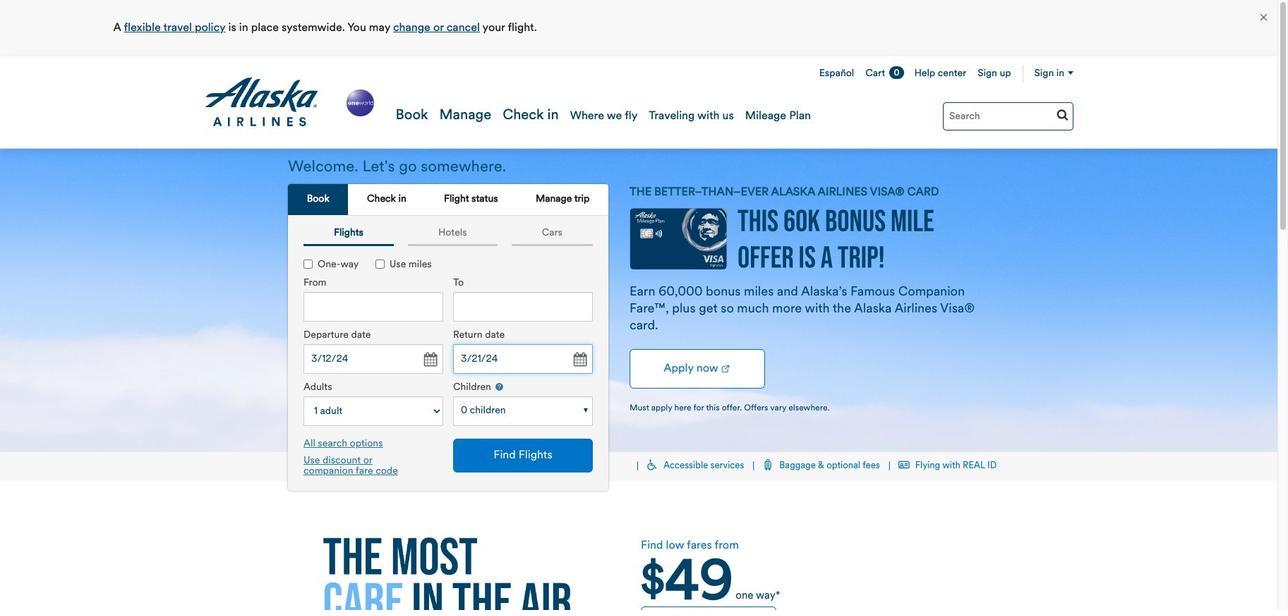 Task type: describe. For each thing, give the bounding box(es) containing it.
this 60k bonus mile offer is a trip. element
[[0, 149, 1278, 453]]

this 60k bonus mile offer is a trip. image
[[738, 209, 934, 268]]

1 vertical spatial tab list
[[297, 223, 600, 247]]

search button image
[[1057, 109, 1069, 121]]

oneworld logo image
[[344, 86, 377, 119]]

0 vertical spatial tab list
[[288, 184, 609, 216]]

1 open datepicker image from the left
[[420, 350, 440, 370]]

alaska airlines logo image
[[204, 78, 319, 127]]

Search text field
[[943, 102, 1074, 131]]



Task type: locate. For each thing, give the bounding box(es) containing it.
open datepicker image
[[420, 350, 440, 370], [570, 350, 590, 370]]

1 horizontal spatial open datepicker image
[[570, 350, 590, 370]]

form
[[293, 243, 598, 483]]

None checkbox
[[304, 260, 313, 269]]

None text field
[[453, 293, 593, 322], [304, 345, 443, 375], [453, 345, 593, 375], [453, 293, 593, 322], [304, 345, 443, 375], [453, 345, 593, 375]]

alaska airlines credit card. image
[[630, 208, 727, 278]]

the most care in the air starts here. element
[[288, 538, 606, 611]]

None checkbox
[[376, 260, 385, 269]]

None text field
[[304, 293, 443, 322]]

tab list
[[288, 184, 609, 216], [297, 223, 600, 247]]

2 open datepicker image from the left
[[570, 350, 590, 370]]

0 horizontal spatial open datepicker image
[[420, 350, 440, 370]]



Task type: vqa. For each thing, say whether or not it's contained in the screenshot.
Alaska Airlines logo
yes



